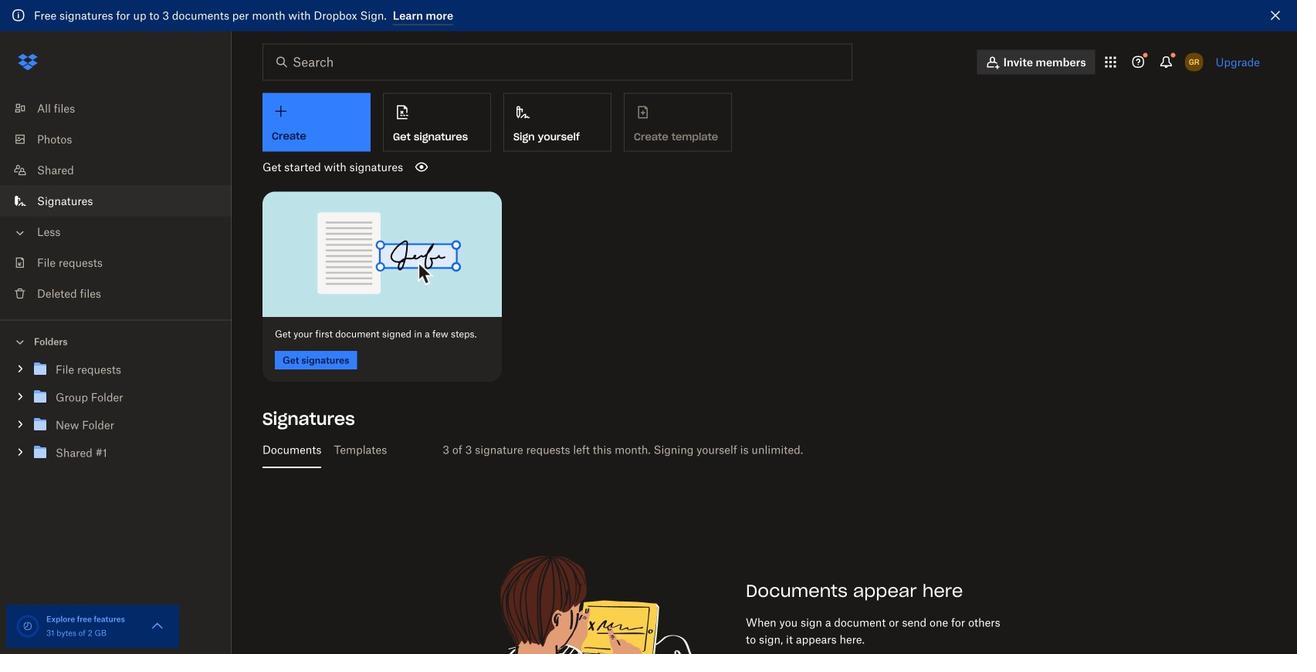 Task type: describe. For each thing, give the bounding box(es) containing it.
less image
[[12, 225, 28, 241]]

Search in folder "Dropbox" text field
[[293, 53, 820, 71]]

quota usage image
[[15, 615, 40, 639]]

quota usage progress bar
[[15, 615, 40, 639]]



Task type: locate. For each thing, give the bounding box(es) containing it.
tab list
[[256, 432, 1266, 469]]

alert
[[0, 0, 1297, 31]]

group
[[0, 353, 232, 479]]

dropbox image
[[12, 47, 43, 78]]

list
[[0, 84, 232, 320]]

list item
[[0, 186, 232, 217]]



Task type: vqa. For each thing, say whether or not it's contained in the screenshot.
waving hand icon
no



